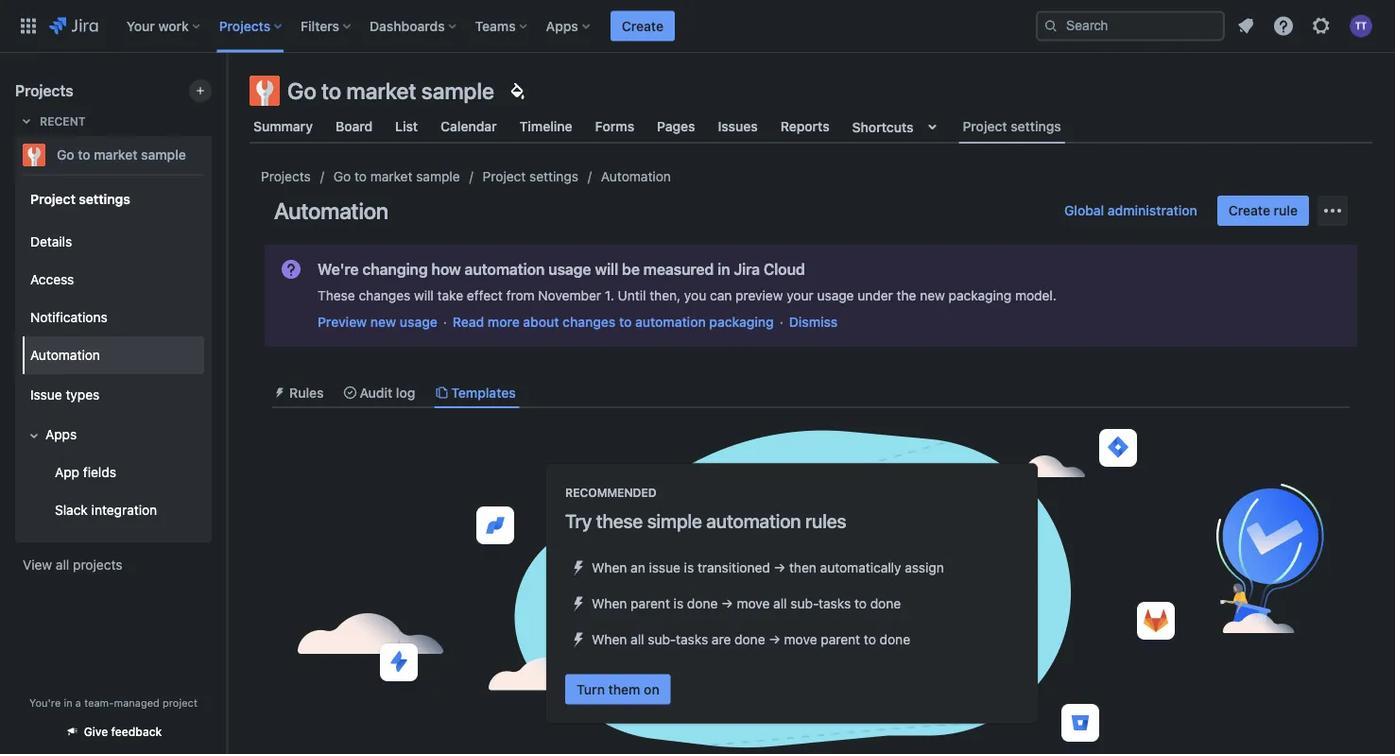 Task type: describe. For each thing, give the bounding box(es) containing it.
1 vertical spatial is
[[674, 596, 684, 611]]

until
[[618, 288, 646, 303]]

collapse recent projects image
[[15, 110, 38, 132]]

timeline
[[520, 119, 572, 134]]

from
[[506, 288, 535, 303]]

2 horizontal spatial project settings
[[963, 119, 1061, 134]]

0 vertical spatial tasks
[[819, 596, 851, 611]]

0 horizontal spatial will
[[414, 288, 434, 303]]

these
[[318, 288, 355, 303]]

expand image
[[23, 424, 45, 447]]

timeline link
[[516, 110, 576, 144]]

apps button
[[540, 11, 597, 41]]

list
[[395, 119, 418, 134]]

an
[[631, 560, 645, 575]]

0 horizontal spatial go to market sample link
[[15, 136, 204, 174]]

fields
[[83, 465, 116, 480]]

be
[[622, 260, 640, 278]]

audit log
[[360, 385, 415, 400]]

issue types link
[[23, 374, 204, 416]]

notifications link
[[23, 299, 204, 336]]

project settings link
[[483, 165, 578, 188]]

0 vertical spatial go
[[287, 78, 316, 104]]

view all projects link
[[15, 548, 212, 582]]

give feedback
[[84, 725, 162, 739]]

rules
[[289, 385, 324, 400]]

slack
[[55, 502, 88, 518]]

1 vertical spatial market
[[94, 147, 138, 163]]

preview new usage button
[[318, 313, 437, 332]]

then,
[[650, 288, 681, 303]]

these
[[596, 510, 643, 532]]

create button
[[610, 11, 675, 41]]

1 vertical spatial →
[[721, 596, 733, 611]]

rules image
[[272, 385, 287, 400]]

app
[[55, 465, 79, 480]]

issue
[[30, 387, 62, 403]]

1 vertical spatial sub-
[[648, 632, 676, 647]]

give feedback button
[[54, 716, 173, 747]]

apps inside button
[[45, 427, 77, 442]]

calendar
[[441, 119, 497, 134]]

recommended
[[565, 487, 657, 500]]

slack integration
[[55, 502, 157, 518]]

0 vertical spatial sample
[[421, 78, 494, 104]]

0 vertical spatial parent
[[631, 596, 670, 611]]

1 vertical spatial move
[[784, 632, 817, 647]]

0 vertical spatial project
[[963, 119, 1007, 134]]

when all sub-tasks are done → move parent to done
[[592, 632, 910, 647]]

tab list containing summary
[[238, 110, 1384, 144]]

teams
[[475, 18, 516, 34]]

global administration link
[[1053, 196, 1209, 226]]

banner containing your work
[[0, 0, 1395, 53]]

1 vertical spatial parent
[[821, 632, 860, 647]]

integration
[[91, 502, 157, 518]]

you're in a team-managed project
[[29, 697, 197, 709]]

appswitcher icon image
[[17, 15, 40, 37]]

try
[[565, 510, 592, 532]]

projects for projects popup button
[[219, 18, 270, 34]]

filters button
[[295, 11, 358, 41]]

2 vertical spatial go
[[333, 169, 351, 184]]

forms
[[595, 119, 634, 134]]

turn them on
[[577, 682, 659, 697]]

can
[[710, 288, 732, 303]]

board
[[336, 119, 373, 134]]

help image
[[1272, 15, 1295, 37]]

more
[[488, 314, 520, 330]]

we're changing how automation usage will be measured in jira cloud these changes will take effect from november 1. until then, you can preview your usage under the new packaging model.
[[318, 260, 1057, 303]]

you
[[684, 288, 706, 303]]

calendar link
[[437, 110, 501, 144]]

project
[[163, 697, 197, 709]]

2 vertical spatial settings
[[79, 191, 130, 206]]

summary link
[[250, 110, 317, 144]]

done right are
[[735, 632, 765, 647]]

transitioned
[[698, 560, 770, 575]]

you're
[[29, 697, 61, 709]]

global administration
[[1064, 203, 1197, 218]]

shortcuts
[[852, 119, 914, 134]]

1 vertical spatial tasks
[[676, 632, 708, 647]]

dashboards button
[[364, 11, 464, 41]]

create rule
[[1229, 203, 1298, 218]]

0 vertical spatial is
[[684, 560, 694, 575]]

feedback
[[111, 725, 162, 739]]

give
[[84, 725, 108, 739]]

jira
[[734, 260, 760, 278]]

preview new usage
[[318, 314, 437, 330]]

try these simple automation rules
[[565, 510, 846, 532]]

to inside read more about changes to automation packaging button
[[619, 314, 632, 330]]

view all projects
[[23, 557, 122, 573]]

1 horizontal spatial sub-
[[790, 596, 819, 611]]

apps inside popup button
[[546, 18, 578, 34]]

2 horizontal spatial usage
[[817, 288, 854, 303]]

2 vertical spatial →
[[769, 632, 781, 647]]

0 vertical spatial go to market sample
[[287, 78, 494, 104]]

create project image
[[193, 83, 208, 98]]

issues link
[[714, 110, 762, 144]]

automation for project settings
[[601, 169, 671, 184]]

app fields
[[55, 465, 116, 480]]

board link
[[332, 110, 376, 144]]

types
[[66, 387, 100, 403]]

automatically
[[820, 560, 901, 575]]

all for projects
[[56, 557, 69, 573]]

reports link
[[777, 110, 833, 144]]

group containing details
[[19, 217, 204, 535]]

2 vertical spatial market
[[370, 169, 413, 184]]

sidebar navigation image
[[206, 76, 248, 113]]

automation for notifications
[[30, 347, 100, 363]]

0 vertical spatial →
[[774, 560, 786, 575]]

Search field
[[1036, 11, 1225, 41]]

your
[[126, 18, 155, 34]]

primary element
[[11, 0, 1036, 52]]

your work
[[126, 18, 189, 34]]

1 vertical spatial sample
[[141, 147, 186, 163]]

1 vertical spatial project
[[483, 169, 526, 184]]

1 vertical spatial all
[[773, 596, 787, 611]]

changes inside we're changing how automation usage will be measured in jira cloud these changes will take effect from november 1. until then, you can preview your usage under the new packaging model.
[[359, 288, 410, 303]]



Task type: vqa. For each thing, say whether or not it's contained in the screenshot.
More information image associated with Labels
no



Task type: locate. For each thing, give the bounding box(es) containing it.
rule
[[1274, 203, 1298, 218]]

projects for projects link
[[261, 169, 311, 184]]

tasks
[[819, 596, 851, 611], [676, 632, 708, 647]]

0 horizontal spatial create
[[622, 18, 664, 34]]

0 horizontal spatial parent
[[631, 596, 670, 611]]

go to market sample
[[287, 78, 494, 104], [57, 147, 186, 163], [333, 169, 460, 184]]

preview
[[318, 314, 367, 330]]

pages
[[657, 119, 695, 134]]

add to starred image
[[206, 144, 229, 166]]

under
[[858, 288, 893, 303]]

1 horizontal spatial project
[[483, 169, 526, 184]]

0 vertical spatial new
[[920, 288, 945, 303]]

2 vertical spatial when
[[592, 632, 627, 647]]

tasks left are
[[676, 632, 708, 647]]

automation up when an issue is transitioned → then automatically assign
[[706, 510, 801, 532]]

reports
[[780, 119, 830, 134]]

1 vertical spatial in
[[64, 697, 72, 709]]

0 vertical spatial will
[[595, 260, 618, 278]]

2 vertical spatial usage
[[400, 314, 437, 330]]

effect
[[467, 288, 503, 303]]

all
[[56, 557, 69, 573], [773, 596, 787, 611], [631, 632, 644, 647]]

turn them on button
[[565, 675, 671, 705]]

audit
[[360, 385, 393, 400]]

0 horizontal spatial automation link
[[23, 336, 204, 374]]

1 horizontal spatial usage
[[548, 260, 591, 278]]

tab list containing rules
[[265, 377, 1357, 409]]

set background color image
[[506, 79, 528, 102]]

automation link down forms link
[[601, 165, 671, 188]]

project settings
[[963, 119, 1061, 134], [483, 169, 578, 184], [30, 191, 130, 206]]

automation for simple
[[706, 510, 801, 532]]

create for create rule
[[1229, 203, 1270, 218]]

1 horizontal spatial project settings
[[483, 169, 578, 184]]

automation down notifications
[[30, 347, 100, 363]]

settings image
[[1310, 15, 1333, 37]]

apps
[[546, 18, 578, 34], [45, 427, 77, 442]]

automation inside automation link
[[30, 347, 100, 363]]

automation down forms link
[[601, 169, 671, 184]]

your work button
[[121, 11, 208, 41]]

projects down summary link at the left top of page
[[261, 169, 311, 184]]

1 horizontal spatial parent
[[821, 632, 860, 647]]

dismiss
[[789, 314, 838, 330]]

list link
[[391, 110, 422, 144]]

packaging
[[949, 288, 1012, 303], [709, 314, 774, 330]]

changes up preview new usage
[[359, 288, 410, 303]]

them
[[608, 682, 640, 697]]

done down assign
[[880, 632, 910, 647]]

when parent is done → move all sub-tasks to done
[[592, 596, 901, 611]]

notifications image
[[1234, 15, 1257, 37]]

0 vertical spatial automation
[[465, 260, 545, 278]]

automation link for project settings
[[601, 165, 671, 188]]

0 horizontal spatial go
[[57, 147, 74, 163]]

1 horizontal spatial apps
[[546, 18, 578, 34]]

will left take
[[414, 288, 434, 303]]

2 horizontal spatial go
[[333, 169, 351, 184]]

move down when parent is done → move all sub-tasks to done
[[784, 632, 817, 647]]

your profile and settings image
[[1350, 15, 1372, 37]]

go to market sample link
[[15, 136, 204, 174], [333, 165, 460, 188]]

search image
[[1044, 18, 1059, 34]]

a
[[75, 697, 81, 709]]

access
[[30, 272, 74, 287]]

1 horizontal spatial settings
[[529, 169, 578, 184]]

filters
[[301, 18, 339, 34]]

jira image
[[49, 15, 98, 37], [49, 15, 98, 37]]

new inside button
[[370, 314, 396, 330]]

create inside "button"
[[622, 18, 664, 34]]

packaging inside we're changing how automation usage will be measured in jira cloud these changes will take effect from november 1. until then, you can preview your usage under the new packaging model.
[[949, 288, 1012, 303]]

0 vertical spatial automation
[[601, 169, 671, 184]]

0 vertical spatial settings
[[1011, 119, 1061, 134]]

go to market sample down recent
[[57, 147, 186, 163]]

cloud
[[764, 260, 805, 278]]

go to market sample link down list link
[[333, 165, 460, 188]]

go down recent
[[57, 147, 74, 163]]

then
[[789, 560, 817, 575]]

when left "an"
[[592, 560, 627, 575]]

new right the
[[920, 288, 945, 303]]

details link
[[23, 223, 204, 261]]

0 horizontal spatial sub-
[[648, 632, 676, 647]]

administration
[[1108, 203, 1197, 218]]

0 vertical spatial create
[[622, 18, 664, 34]]

2 vertical spatial project
[[30, 191, 75, 206]]

1.
[[605, 288, 614, 303]]

audit log image
[[343, 385, 358, 400]]

automation up from
[[465, 260, 545, 278]]

usage up 'dismiss' at the top
[[817, 288, 854, 303]]

rules
[[805, 510, 846, 532]]

usage up november
[[548, 260, 591, 278]]

done up are
[[687, 596, 718, 611]]

sample up calendar
[[421, 78, 494, 104]]

when for when an issue is transitioned → then automatically assign
[[592, 560, 627, 575]]

2 vertical spatial automation
[[706, 510, 801, 532]]

when down these
[[592, 596, 627, 611]]

parent down automatically
[[821, 632, 860, 647]]

0 vertical spatial packaging
[[949, 288, 1012, 303]]

read more about changes to automation packaging button
[[453, 313, 774, 332]]

0 vertical spatial tab list
[[238, 110, 1384, 144]]

in left a
[[64, 697, 72, 709]]

2 vertical spatial go to market sample
[[333, 169, 460, 184]]

changing
[[362, 260, 428, 278]]

1 vertical spatial go
[[57, 147, 74, 163]]

2 horizontal spatial all
[[773, 596, 787, 611]]

about
[[523, 314, 559, 330]]

simple
[[647, 510, 702, 532]]

when for when parent is done → move all sub-tasks to done
[[592, 596, 627, 611]]

new right the preview
[[370, 314, 396, 330]]

go up summary
[[287, 78, 316, 104]]

2 horizontal spatial settings
[[1011, 119, 1061, 134]]

0 vertical spatial all
[[56, 557, 69, 573]]

1 horizontal spatial go to market sample link
[[333, 165, 460, 188]]

sub- down then
[[790, 596, 819, 611]]

group containing project settings
[[19, 174, 204, 541]]

apps right teams 'dropdown button'
[[546, 18, 578, 34]]

automation down then,
[[635, 314, 706, 330]]

automation
[[601, 169, 671, 184], [274, 198, 388, 224], [30, 347, 100, 363]]

automation for how
[[465, 260, 545, 278]]

usage
[[548, 260, 591, 278], [817, 288, 854, 303], [400, 314, 437, 330]]

is right issue
[[684, 560, 694, 575]]

0 horizontal spatial automation
[[465, 260, 545, 278]]

automation down projects link
[[274, 198, 388, 224]]

dismiss button
[[789, 313, 838, 332]]

1 horizontal spatial new
[[920, 288, 945, 303]]

→ down when parent is done → move all sub-tasks to done
[[769, 632, 781, 647]]

create rule button
[[1217, 196, 1309, 226]]

your
[[787, 288, 814, 303]]

0 horizontal spatial move
[[737, 596, 770, 611]]

automation inside button
[[635, 314, 706, 330]]

apps up app
[[45, 427, 77, 442]]

automation inside we're changing how automation usage will be measured in jira cloud these changes will take effect from november 1. until then, you can preview your usage under the new packaging model.
[[465, 260, 545, 278]]

1 horizontal spatial go
[[287, 78, 316, 104]]

projects
[[73, 557, 122, 573]]

1 horizontal spatial automation link
[[601, 165, 671, 188]]

issue
[[649, 560, 680, 575]]

1 vertical spatial will
[[414, 288, 434, 303]]

2 when from the top
[[592, 596, 627, 611]]

done
[[687, 596, 718, 611], [870, 596, 901, 611], [735, 632, 765, 647], [880, 632, 910, 647]]

will left be
[[595, 260, 618, 278]]

automation
[[465, 260, 545, 278], [635, 314, 706, 330], [706, 510, 801, 532]]

1 vertical spatial new
[[370, 314, 396, 330]]

3 when from the top
[[592, 632, 627, 647]]

1 horizontal spatial create
[[1229, 203, 1270, 218]]

1 horizontal spatial move
[[784, 632, 817, 647]]

market up list
[[346, 78, 416, 104]]

usage inside button
[[400, 314, 437, 330]]

0 vertical spatial usage
[[548, 260, 591, 278]]

packaging left 'model.'
[[949, 288, 1012, 303]]

project up details on the left of page
[[30, 191, 75, 206]]

changes
[[359, 288, 410, 303], [563, 314, 616, 330]]

parent
[[631, 596, 670, 611], [821, 632, 860, 647]]

model.
[[1015, 288, 1057, 303]]

0 vertical spatial projects
[[219, 18, 270, 34]]

automation link for notifications
[[23, 336, 204, 374]]

packaging down the preview
[[709, 314, 774, 330]]

automation link
[[601, 165, 671, 188], [23, 336, 204, 374]]

create left rule at the right top of the page
[[1229, 203, 1270, 218]]

market up details link
[[94, 147, 138, 163]]

details
[[30, 234, 72, 250]]

team-
[[84, 697, 114, 709]]

2 vertical spatial project settings
[[30, 191, 130, 206]]

packaging inside button
[[709, 314, 774, 330]]

changes down november
[[563, 314, 616, 330]]

1 horizontal spatial automation
[[274, 198, 388, 224]]

issues
[[718, 119, 758, 134]]

1 vertical spatial packaging
[[709, 314, 774, 330]]

sample down calendar link
[[416, 169, 460, 184]]

1 vertical spatial changes
[[563, 314, 616, 330]]

all up the them
[[631, 632, 644, 647]]

create right apps popup button
[[622, 18, 664, 34]]

0 vertical spatial sub-
[[790, 596, 819, 611]]

when for when all sub-tasks are done → move parent to done
[[592, 632, 627, 647]]

project
[[963, 119, 1007, 134], [483, 169, 526, 184], [30, 191, 75, 206]]

all right 'view' on the bottom of the page
[[56, 557, 69, 573]]

0 vertical spatial when
[[592, 560, 627, 575]]

projects up collapse recent projects icon
[[15, 82, 73, 100]]

1 group from the top
[[19, 174, 204, 541]]

1 horizontal spatial packaging
[[949, 288, 1012, 303]]

0 horizontal spatial usage
[[400, 314, 437, 330]]

sample
[[421, 78, 494, 104], [141, 147, 186, 163], [416, 169, 460, 184]]

move up when all sub-tasks are done → move parent to done
[[737, 596, 770, 611]]

access link
[[23, 261, 204, 299]]

done down automatically
[[870, 596, 901, 611]]

projects button
[[213, 11, 289, 41]]

1 horizontal spatial will
[[595, 260, 618, 278]]

projects up sidebar navigation icon
[[219, 18, 270, 34]]

2 vertical spatial all
[[631, 632, 644, 647]]

project right the shortcuts dropdown button
[[963, 119, 1007, 134]]

create inside button
[[1229, 203, 1270, 218]]

all for sub-
[[631, 632, 644, 647]]

1 when from the top
[[592, 560, 627, 575]]

shortcuts button
[[848, 110, 948, 144]]

pages link
[[653, 110, 699, 144]]

go down board 'link'
[[333, 169, 351, 184]]

2 vertical spatial sample
[[416, 169, 460, 184]]

1 vertical spatial create
[[1229, 203, 1270, 218]]

apps button
[[23, 416, 204, 454]]

when up turn them on
[[592, 632, 627, 647]]

1 vertical spatial automation
[[274, 198, 388, 224]]

→ up are
[[721, 596, 733, 611]]

templates image
[[434, 385, 449, 400]]

turn
[[577, 682, 605, 697]]

0 horizontal spatial new
[[370, 314, 396, 330]]

project down calendar link
[[483, 169, 526, 184]]

will
[[595, 260, 618, 278], [414, 288, 434, 303]]

create for create
[[622, 18, 664, 34]]

in left jira
[[718, 260, 730, 278]]

settings
[[1011, 119, 1061, 134], [529, 169, 578, 184], [79, 191, 130, 206]]

dashboards
[[370, 18, 445, 34]]

read
[[453, 314, 484, 330]]

1 vertical spatial automation link
[[23, 336, 204, 374]]

view
[[23, 557, 52, 573]]

parent down "an"
[[631, 596, 670, 611]]

go to market sample down list link
[[333, 169, 460, 184]]

sample left add to starred image
[[141, 147, 186, 163]]

changes inside button
[[563, 314, 616, 330]]

work
[[158, 18, 189, 34]]

0 horizontal spatial in
[[64, 697, 72, 709]]

2 horizontal spatial automation
[[706, 510, 801, 532]]

go to market sample up list
[[287, 78, 494, 104]]

group
[[19, 174, 204, 541], [19, 217, 204, 535]]

1 vertical spatial project settings
[[483, 169, 578, 184]]

1 horizontal spatial changes
[[563, 314, 616, 330]]

1 vertical spatial go to market sample
[[57, 147, 186, 163]]

new inside we're changing how automation usage will be measured in jira cloud these changes will take effect from november 1. until then, you can preview your usage under the new packaging model.
[[920, 288, 945, 303]]

recent
[[40, 114, 86, 128]]

measured
[[643, 260, 714, 278]]

1 vertical spatial projects
[[15, 82, 73, 100]]

1 vertical spatial when
[[592, 596, 627, 611]]

are
[[712, 632, 731, 647]]

automation link up types
[[23, 336, 204, 374]]

1 vertical spatial tab list
[[265, 377, 1357, 409]]

2 group from the top
[[19, 217, 204, 535]]

1 horizontal spatial automation
[[635, 314, 706, 330]]

1 horizontal spatial all
[[631, 632, 644, 647]]

0 vertical spatial market
[[346, 78, 416, 104]]

managed
[[114, 697, 160, 709]]

1 vertical spatial apps
[[45, 427, 77, 442]]

actions image
[[1321, 199, 1344, 222]]

0 horizontal spatial packaging
[[709, 314, 774, 330]]

go to market sample link down recent
[[15, 136, 204, 174]]

slack integration link
[[34, 492, 204, 529]]

0 horizontal spatial project settings
[[30, 191, 130, 206]]

market down list link
[[370, 169, 413, 184]]

in inside we're changing how automation usage will be measured in jira cloud these changes will take effect from november 1. until then, you can preview your usage under the new packaging model.
[[718, 260, 730, 278]]

app fields link
[[34, 454, 204, 492]]

0 horizontal spatial changes
[[359, 288, 410, 303]]

2 horizontal spatial project
[[963, 119, 1007, 134]]

we're
[[318, 260, 359, 278]]

assign
[[905, 560, 944, 575]]

1 vertical spatial usage
[[817, 288, 854, 303]]

1 vertical spatial automation
[[635, 314, 706, 330]]

sub- up on
[[648, 632, 676, 647]]

tab list
[[238, 110, 1384, 144], [265, 377, 1357, 409]]

1 horizontal spatial in
[[718, 260, 730, 278]]

0 horizontal spatial automation
[[30, 347, 100, 363]]

→ left then
[[774, 560, 786, 575]]

0 vertical spatial changes
[[359, 288, 410, 303]]

create
[[622, 18, 664, 34], [1229, 203, 1270, 218]]

on
[[644, 682, 659, 697]]

0 horizontal spatial all
[[56, 557, 69, 573]]

usage down take
[[400, 314, 437, 330]]

projects inside popup button
[[219, 18, 270, 34]]

preview
[[735, 288, 783, 303]]

issue types
[[30, 387, 100, 403]]

is down issue
[[674, 596, 684, 611]]

0 horizontal spatial settings
[[79, 191, 130, 206]]

all down when an issue is transitioned → then automatically assign
[[773, 596, 787, 611]]

banner
[[0, 0, 1395, 53]]

tasks down automatically
[[819, 596, 851, 611]]



